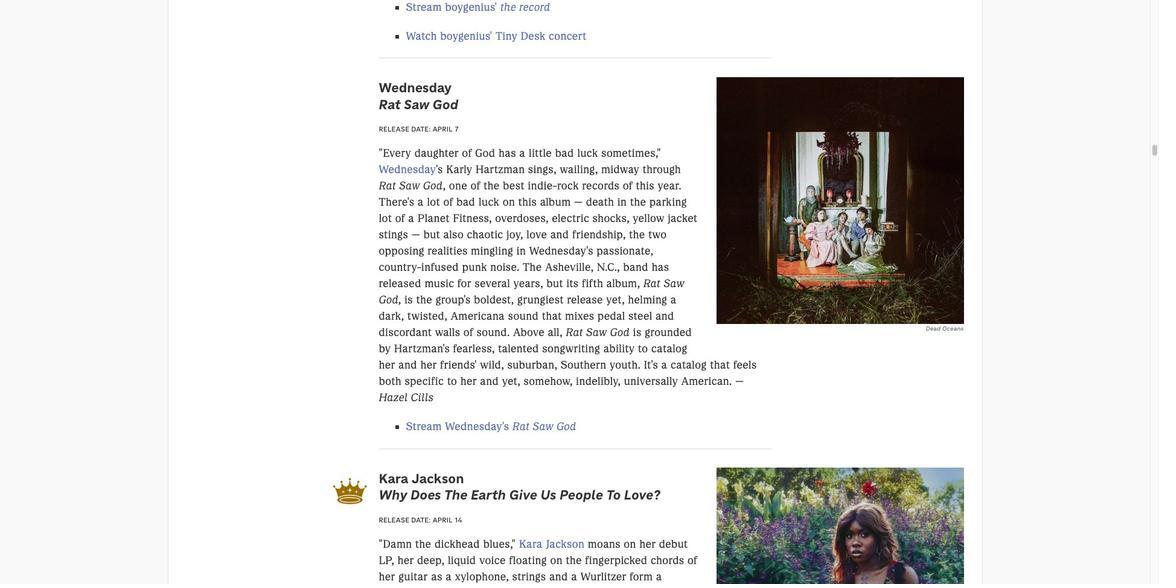 Task type: locate. For each thing, give the bounding box(es) containing it.
fitness,
[[453, 212, 492, 225]]

1 horizontal spatial yet,
[[606, 294, 625, 307]]

date: for 7
[[411, 124, 431, 134]]

wurlitzer
[[581, 570, 626, 584]]

jackson up release date: april 14
[[412, 470, 464, 487]]

on inside , one of the best indie-rock records of this year. there's a lot of bad luck on this album — death in the parking lot of a planet fitness, overdoses, electric shocks, yellow jacket stings — but also chaotic joy, love and friendship, the two opposing realities mingling in wednesday's passionate, country-infused punk noise. the asheville, n.c., band has released music for several years, but its fifth album,
[[503, 196, 515, 209]]

0 horizontal spatial this
[[518, 196, 537, 209]]

is grounded by hartzman's fearless, talented songwriting ability to catalog her and her friends' wild, suburban, southern youth. it's a catalog that feels both specific to her and yet, somehow, indelibly, universally american. — hazel cills
[[379, 326, 757, 405]]

watch
[[406, 30, 437, 43]]

bad up fitness,
[[457, 196, 475, 209]]

of right the one
[[471, 179, 480, 193]]

1 vertical spatial bad
[[457, 196, 475, 209]]

1 vertical spatial the
[[444, 487, 468, 504]]

on down the kara jackson link in the bottom of the page
[[550, 554, 563, 567]]

april for 7
[[433, 124, 453, 134]]

a
[[519, 147, 526, 160], [418, 196, 424, 209], [408, 212, 414, 225], [671, 294, 677, 307], [661, 359, 668, 372], [446, 570, 452, 584], [571, 570, 577, 584]]

0 vertical spatial boygenius'
[[445, 0, 497, 14]]

boygenius' down stream boygenius' the record
[[440, 30, 492, 43]]

is inside is the group's boldest, grungiest release yet, helming a dark, twisted, americana sound that mixes pedal steel and discordant walls of sound. above all,
[[405, 294, 413, 307]]

0 vertical spatial on
[[503, 196, 515, 209]]

a left "little"
[[519, 147, 526, 160]]

a right helming
[[671, 294, 677, 307]]

release
[[379, 124, 409, 134], [379, 515, 409, 524]]

1 horizontal spatial bad
[[555, 147, 574, 160]]

deep,
[[417, 554, 445, 567]]

rat up there's at the left top of the page
[[379, 179, 396, 193]]

wednesday rat saw god
[[379, 79, 458, 113]]

release up "damn
[[379, 515, 409, 524]]

to
[[638, 342, 648, 356], [447, 375, 457, 388]]

release for release date: april 7
[[379, 124, 409, 134]]

is
[[405, 294, 413, 307], [633, 326, 642, 339]]

of inside is the group's boldest, grungiest release yet, helming a dark, twisted, americana sound that mixes pedal steel and discordant walls of sound. above all,
[[464, 326, 473, 339]]

1 vertical spatial in
[[517, 245, 526, 258]]

1 vertical spatial that
[[710, 359, 730, 372]]

saw up release date: april 7
[[404, 96, 429, 113]]

0 horizontal spatial on
[[503, 196, 515, 209]]

yet, up pedal
[[606, 294, 625, 307]]

date: for 14
[[411, 515, 431, 524]]

stream for stream boygenius' the record
[[406, 0, 442, 14]]

a inside is the group's boldest, grungiest release yet, helming a dark, twisted, americana sound that mixes pedal steel and discordant walls of sound. above all,
[[671, 294, 677, 307]]

1 vertical spatial —
[[412, 228, 420, 242]]

kara
[[379, 470, 408, 487], [519, 538, 543, 551]]

0 vertical spatial kara
[[379, 470, 408, 487]]

0 vertical spatial april
[[433, 124, 453, 134]]

a up planet
[[418, 196, 424, 209]]

of down midway
[[623, 179, 633, 193]]

her up "specific"
[[420, 359, 437, 372]]

has inside "every daughter of god has a little bad luck sometimes," wednesday 's karly hartzman sings, wailing, midway through rat saw god
[[499, 147, 516, 160]]

0 horizontal spatial —
[[412, 228, 420, 242]]

wild,
[[480, 359, 504, 372]]

1 horizontal spatial kara
[[519, 538, 543, 551]]

but down planet
[[424, 228, 440, 242]]

of
[[462, 147, 472, 160], [471, 179, 480, 193], [623, 179, 633, 193], [443, 196, 453, 209], [395, 212, 405, 225], [464, 326, 473, 339], [688, 554, 697, 567]]

that up all,
[[542, 310, 562, 323]]

2 wednesday from the top
[[379, 163, 436, 176]]

1 vertical spatial yet,
[[502, 375, 520, 388]]

to up the it's
[[638, 342, 648, 356]]

0 vertical spatial this
[[636, 179, 655, 193]]

1 vertical spatial wednesday
[[379, 163, 436, 176]]

wednesday up release date: april 7
[[379, 79, 452, 96]]

jackson left moans
[[546, 538, 585, 551]]

as
[[431, 570, 442, 584]]

liquid
[[448, 554, 476, 567]]

1 horizontal spatial has
[[652, 261, 669, 274]]

lot up planet
[[427, 196, 440, 209]]

— down feels
[[735, 375, 744, 388]]

people
[[560, 487, 603, 504]]

one
[[449, 179, 467, 193]]

0 vertical spatial —
[[574, 196, 583, 209]]

1 vertical spatial is
[[633, 326, 642, 339]]

on down the best
[[503, 196, 515, 209]]

1 vertical spatial luck
[[479, 196, 499, 209]]

2 april from the top
[[433, 515, 453, 524]]

the up years,
[[523, 261, 542, 274]]

date: down does at the bottom left of page
[[411, 515, 431, 524]]

2 horizontal spatial —
[[735, 375, 744, 388]]

the inside moans on her debut lp, her deep, liquid voice floating on the fingerpicked chords of her guitar as a xylophone, strings and a wurlitzer form
[[566, 554, 582, 567]]

has right band
[[652, 261, 669, 274]]

bad inside , one of the best indie-rock records of this year. there's a lot of bad luck on this album — death in the parking lot of a planet fitness, overdoses, electric shocks, yellow jacket stings — but also chaotic joy, love and friendship, the two opposing realities mingling in wednesday's passionate, country-infused punk noise. the asheville, n.c., band has released music for several years, but its fifth album,
[[457, 196, 475, 209]]

1 horizontal spatial that
[[710, 359, 730, 372]]

a right as
[[446, 570, 452, 584]]

luck
[[577, 147, 598, 160], [479, 196, 499, 209]]

0 vertical spatial wednesday
[[379, 79, 452, 96]]

1 vertical spatial kara
[[519, 538, 543, 551]]

this up overdoses,
[[518, 196, 537, 209]]

of up karly
[[462, 147, 472, 160]]

2 horizontal spatial on
[[624, 538, 636, 551]]

yet, down wild,
[[502, 375, 520, 388]]

god up 7
[[433, 96, 458, 113]]

saw
[[404, 96, 429, 113], [399, 179, 420, 193], [664, 277, 685, 290], [586, 326, 607, 339], [533, 420, 554, 434]]

album,
[[607, 277, 640, 290]]

0 vertical spatial but
[[424, 228, 440, 242]]

rat
[[379, 96, 401, 113], [379, 179, 396, 193], [643, 277, 661, 290], [566, 326, 583, 339], [512, 420, 530, 434]]

chords
[[651, 554, 684, 567]]

grungiest
[[517, 294, 564, 307]]

luck up fitness,
[[479, 196, 499, 209]]

0 horizontal spatial yet,
[[502, 375, 520, 388]]

wednesday down "every
[[379, 163, 436, 176]]

1 horizontal spatial but
[[546, 277, 563, 290]]

give
[[509, 487, 537, 504]]

her down by
[[379, 359, 395, 372]]

on up the fingerpicked
[[624, 538, 636, 551]]

1 vertical spatial release
[[379, 515, 409, 524]]

— up electric
[[574, 196, 583, 209]]

of inside moans on her debut lp, her deep, liquid voice floating on the fingerpicked chords of her guitar as a xylophone, strings and a wurlitzer form
[[688, 554, 697, 567]]

the up 'deep,'
[[415, 538, 431, 551]]

sound
[[508, 310, 539, 323]]

and up grounded
[[656, 310, 674, 323]]

2 date: from the top
[[411, 515, 431, 524]]

0 vertical spatial jackson
[[412, 470, 464, 487]]

and down wild,
[[480, 375, 499, 388]]

has up hartzman on the left of page
[[499, 147, 516, 160]]

boygenius' up watch boygenius' tiny desk concert
[[445, 0, 497, 14]]

of up fearless,
[[464, 326, 473, 339]]

group's
[[436, 294, 471, 307]]

saw down pedal
[[586, 326, 607, 339]]

rock
[[557, 179, 579, 193]]

in up shocks,
[[617, 196, 627, 209]]

april left 14 at the left bottom of the page
[[433, 515, 453, 524]]

1 release from the top
[[379, 124, 409, 134]]

and right "strings"
[[549, 570, 568, 584]]

0 horizontal spatial lot
[[379, 212, 392, 225]]

0 vertical spatial wednesday's
[[529, 245, 593, 258]]

1 horizontal spatial luck
[[577, 147, 598, 160]]

indie-
[[528, 179, 557, 193]]

is for grounded
[[633, 326, 642, 339]]

0 vertical spatial the
[[523, 261, 542, 274]]

1 horizontal spatial lot
[[427, 196, 440, 209]]

that inside is grounded by hartzman's fearless, talented songwriting ability to catalog her and her friends' wild, suburban, southern youth. it's a catalog that feels both specific to her and yet, somehow, indelibly, universally american. — hazel cills
[[710, 359, 730, 372]]

lot up stings
[[379, 212, 392, 225]]

god down the somehow,
[[557, 420, 576, 434]]

music
[[425, 277, 454, 290]]

april left 7
[[433, 124, 453, 134]]

and inside is the group's boldest, grungiest release yet, helming a dark, twisted, americana sound that mixes pedal steel and discordant walls of sound. above all,
[[656, 310, 674, 323]]

stings
[[379, 228, 408, 242]]

years,
[[514, 277, 543, 290]]

rat up helming
[[643, 277, 661, 290]]

wednesday inside "every daughter of god has a little bad luck sometimes," wednesday 's karly hartzman sings, wailing, midway through rat saw god
[[379, 163, 436, 176]]

moans
[[588, 538, 621, 551]]

1 vertical spatial lot
[[379, 212, 392, 225]]

rat inside "every daughter of god has a little bad luck sometimes," wednesday 's karly hartzman sings, wailing, midway through rat saw god
[[379, 179, 396, 193]]

the up 14 at the left bottom of the page
[[444, 487, 468, 504]]

the down hartzman on the left of page
[[484, 179, 500, 193]]

boygenius' for watch
[[440, 30, 492, 43]]

chaotic
[[467, 228, 503, 242]]

2 vertical spatial on
[[550, 554, 563, 567]]

the left record
[[501, 0, 516, 14]]

, one of the best indie-rock records of this year. there's a lot of bad luck on this album — death in the parking lot of a planet fitness, overdoses, electric shocks, yellow jacket stings — but also chaotic joy, love and friendship, the two opposing realities mingling in wednesday's passionate, country-infused punk noise. the asheville, n.c., band has released music for several years, but its fifth album,
[[379, 179, 698, 290]]

1 stream from the top
[[406, 0, 442, 14]]

0 horizontal spatial jackson
[[412, 470, 464, 487]]

0 horizontal spatial has
[[499, 147, 516, 160]]

pedal
[[598, 310, 625, 323]]

0 vertical spatial is
[[405, 294, 413, 307]]

2 stream from the top
[[406, 420, 442, 434]]

karly
[[446, 163, 472, 176]]

1 horizontal spatial the
[[523, 261, 542, 274]]

god inside wednesday rat saw god
[[433, 96, 458, 113]]

is the group's boldest, grungiest release yet, helming a dark, twisted, americana sound that mixes pedal steel and discordant walls of sound. above all,
[[379, 294, 677, 339]]

0 vertical spatial yet,
[[606, 294, 625, 307]]

0 vertical spatial luck
[[577, 147, 598, 160]]

the up "twisted,"
[[416, 294, 432, 307]]

0 horizontal spatial kara
[[379, 470, 408, 487]]

saw down wednesday 'link'
[[399, 179, 420, 193]]

1 horizontal spatial is
[[633, 326, 642, 339]]

stream up watch
[[406, 0, 442, 14]]

rat inside wednesday rat saw god
[[379, 96, 401, 113]]

but left the its
[[546, 277, 563, 290]]

noise.
[[490, 261, 520, 274]]

2 release from the top
[[379, 515, 409, 524]]

rat down the somehow,
[[512, 420, 530, 434]]

1 vertical spatial april
[[433, 515, 453, 524]]

stream boygenius' the record
[[406, 0, 550, 14]]

luck inside , one of the best indie-rock records of this year. there's a lot of bad luck on this album — death in the parking lot of a planet fitness, overdoses, electric shocks, yellow jacket stings — but also chaotic joy, love and friendship, the two opposing realities mingling in wednesday's passionate, country-infused punk noise. the asheville, n.c., band has released music for several years, but its fifth album,
[[479, 196, 499, 209]]

rat up release date: april 7
[[379, 96, 401, 113]]

is inside is grounded by hartzman's fearless, talented songwriting ability to catalog her and her friends' wild, suburban, southern youth. it's a catalog that feels both specific to her and yet, somehow, indelibly, universally american. — hazel cills
[[633, 326, 642, 339]]

lot
[[427, 196, 440, 209], [379, 212, 392, 225]]

1 horizontal spatial to
[[638, 342, 648, 356]]

1 date: from the top
[[411, 124, 431, 134]]

wednesday's
[[529, 245, 593, 258], [445, 420, 509, 434]]

0 horizontal spatial to
[[447, 375, 457, 388]]

0 horizontal spatial the
[[444, 487, 468, 504]]

0 horizontal spatial bad
[[457, 196, 475, 209]]

stream down the cills
[[406, 420, 442, 434]]

1 vertical spatial boygenius'
[[440, 30, 492, 43]]

is down released at the left of page
[[405, 294, 413, 307]]

passionate,
[[597, 245, 653, 258]]

its
[[566, 277, 579, 290]]

1 vertical spatial has
[[652, 261, 669, 274]]

that up american.
[[710, 359, 730, 372]]

1 vertical spatial date:
[[411, 515, 431, 524]]

the
[[523, 261, 542, 274], [444, 487, 468, 504]]

april for 14
[[433, 515, 453, 524]]

1 vertical spatial wednesday's
[[445, 420, 509, 434]]

fifth
[[582, 277, 603, 290]]

0 vertical spatial bad
[[555, 147, 574, 160]]

release date: april 7
[[379, 124, 459, 134]]

0 vertical spatial that
[[542, 310, 562, 323]]

her down friends'
[[460, 375, 477, 388]]

0 vertical spatial release
[[379, 124, 409, 134]]

kara up floating on the left bottom
[[519, 538, 543, 551]]

helming
[[628, 294, 667, 307]]

parking
[[649, 196, 687, 209]]

0 vertical spatial to
[[638, 342, 648, 356]]

jackson inside the kara jackson why does the earth give us people to love?
[[412, 470, 464, 487]]

her
[[379, 359, 395, 372], [420, 359, 437, 372], [460, 375, 477, 388], [639, 538, 656, 551], [398, 554, 414, 567], [379, 570, 395, 584]]

moans on her debut lp, her deep, liquid voice floating on the fingerpicked chords of her guitar as a xylophone, strings and a wurlitzer form
[[379, 538, 771, 584]]

1 april from the top
[[433, 124, 453, 134]]

saw inside wednesday rat saw god
[[404, 96, 429, 113]]

planet
[[418, 212, 450, 225]]

2 vertical spatial —
[[735, 375, 744, 388]]

luck up wailing,
[[577, 147, 598, 160]]

and down hartzman's
[[399, 359, 417, 372]]

the down the yellow
[[629, 228, 645, 242]]

of right chords
[[688, 554, 697, 567]]

this down "through"
[[636, 179, 655, 193]]

is down steel
[[633, 326, 642, 339]]

god down 's
[[423, 179, 443, 193]]

of down ,
[[443, 196, 453, 209]]

0 horizontal spatial luck
[[479, 196, 499, 209]]

jackson
[[412, 470, 464, 487], [546, 538, 585, 551]]

— up opposing
[[412, 228, 420, 242]]

date: up the daughter
[[411, 124, 431, 134]]

best
[[503, 179, 525, 193]]

kara left does at the bottom left of page
[[379, 470, 408, 487]]

catalog down grounded
[[651, 342, 688, 356]]

1 horizontal spatial jackson
[[546, 538, 585, 551]]

in
[[617, 196, 627, 209], [517, 245, 526, 258]]

the down the kara jackson link in the bottom of the page
[[566, 554, 582, 567]]

a inside is grounded by hartzman's fearless, talented songwriting ability to catalog her and her friends' wild, suburban, southern youth. it's a catalog that feels both specific to her and yet, somehow, indelibly, universally american. — hazel cills
[[661, 359, 668, 372]]

and down electric
[[550, 228, 569, 242]]

release up "every
[[379, 124, 409, 134]]

0 vertical spatial stream
[[406, 0, 442, 14]]

catalog up american.
[[671, 359, 707, 372]]

rat up songwriting
[[566, 326, 583, 339]]

bad up wailing,
[[555, 147, 574, 160]]

is for the
[[405, 294, 413, 307]]

0 horizontal spatial is
[[405, 294, 413, 307]]

desk
[[521, 30, 546, 43]]

xylophone,
[[455, 570, 509, 584]]

punk
[[462, 261, 487, 274]]

0 vertical spatial date:
[[411, 124, 431, 134]]

1 horizontal spatial —
[[574, 196, 583, 209]]

1 wednesday from the top
[[379, 79, 452, 96]]

yet,
[[606, 294, 625, 307], [502, 375, 520, 388]]

's
[[436, 163, 443, 176]]

it's
[[644, 359, 658, 372]]

0 horizontal spatial that
[[542, 310, 562, 323]]

of inside "every daughter of god has a little bad luck sometimes," wednesday 's karly hartzman sings, wailing, midway through rat saw god
[[462, 147, 472, 160]]

hartzman's
[[394, 342, 450, 356]]

in down "joy,"
[[517, 245, 526, 258]]

boygenius'
[[445, 0, 497, 14], [440, 30, 492, 43]]

1 vertical spatial stream
[[406, 420, 442, 434]]

1 horizontal spatial wednesday's
[[529, 245, 593, 258]]

0 vertical spatial has
[[499, 147, 516, 160]]

1 horizontal spatial in
[[617, 196, 627, 209]]

little
[[529, 147, 552, 160]]

on
[[503, 196, 515, 209], [624, 538, 636, 551], [550, 554, 563, 567]]

for
[[458, 277, 471, 290]]

kara jackson link
[[519, 538, 585, 551]]

saw up helming
[[664, 277, 685, 290]]

fearless,
[[453, 342, 495, 356]]

rat saw god,
[[379, 277, 685, 307]]

1 vertical spatial jackson
[[546, 538, 585, 551]]

to down friends'
[[447, 375, 457, 388]]

1 horizontal spatial on
[[550, 554, 563, 567]]

a right the it's
[[661, 359, 668, 372]]

americana
[[451, 310, 505, 323]]



Task type: vqa. For each thing, say whether or not it's contained in the screenshot.
coochie to the left
no



Task type: describe. For each thing, give the bounding box(es) containing it.
oceans
[[943, 325, 964, 333]]

wednesday, rat saw god image
[[717, 77, 964, 324]]

feels
[[733, 359, 757, 372]]

7
[[455, 124, 459, 134]]

the inside is the group's boldest, grungiest release yet, helming a dark, twisted, americana sound that mixes pedal steel and discordant walls of sound. above all,
[[416, 294, 432, 307]]

and inside , one of the best indie-rock records of this year. there's a lot of bad luck on this album — death in the parking lot of a planet fitness, overdoses, electric shocks, yellow jacket stings — but also chaotic joy, love and friendship, the two opposing realities mingling in wednesday's passionate, country-infused punk noise. the asheville, n.c., band has released music for several years, but its fifth album,
[[550, 228, 569, 242]]

both
[[379, 375, 402, 388]]

bad inside "every daughter of god has a little bad luck sometimes," wednesday 's karly hartzman sings, wailing, midway through rat saw god
[[555, 147, 574, 160]]

indelibly,
[[576, 375, 621, 388]]

country-
[[379, 261, 421, 274]]

daughter
[[415, 147, 459, 160]]

guitar
[[399, 570, 428, 584]]

band
[[623, 261, 648, 274]]

death
[[586, 196, 614, 209]]

dead oceans
[[926, 325, 964, 333]]

1 vertical spatial to
[[447, 375, 457, 388]]

1 vertical spatial but
[[546, 277, 563, 290]]

by
[[379, 342, 391, 356]]

discordant
[[379, 326, 432, 339]]

has inside , one of the best indie-rock records of this year. there's a lot of bad luck on this album — death in the parking lot of a planet fitness, overdoses, electric shocks, yellow jacket stings — but also chaotic joy, love and friendship, the two opposing realities mingling in wednesday's passionate, country-infused punk noise. the asheville, n.c., band has released music for several years, but its fifth album,
[[652, 261, 669, 274]]

release for release date: april 14
[[379, 515, 409, 524]]

fingerpicked
[[585, 554, 648, 567]]

specific
[[405, 375, 444, 388]]

love?
[[624, 487, 660, 504]]

hartzman
[[476, 163, 525, 176]]

floating
[[509, 554, 547, 567]]

walls
[[435, 326, 460, 339]]

,
[[443, 179, 446, 193]]

also
[[443, 228, 464, 242]]

wednesday link
[[379, 163, 436, 176]]

her down lp,
[[379, 570, 395, 584]]

strings
[[512, 570, 546, 584]]

rat inside rat saw god,
[[643, 277, 661, 290]]

realities
[[428, 245, 468, 258]]

saw inside rat saw god,
[[664, 277, 685, 290]]

suburban,
[[507, 359, 557, 372]]

cills
[[411, 391, 434, 405]]

her up chords
[[639, 538, 656, 551]]

dickhead
[[435, 538, 480, 551]]

record
[[519, 0, 550, 14]]

tiny
[[496, 30, 517, 43]]

that inside is the group's boldest, grungiest release yet, helming a dark, twisted, americana sound that mixes pedal steel and discordant walls of sound. above all,
[[542, 310, 562, 323]]

dead
[[926, 325, 941, 333]]

youth.
[[610, 359, 641, 372]]

kara inside the kara jackson why does the earth give us people to love?
[[379, 470, 408, 487]]

the inside , one of the best indie-rock records of this year. there's a lot of bad luck on this album — death in the parking lot of a planet fitness, overdoses, electric shocks, yellow jacket stings — but also chaotic joy, love and friendship, the two opposing realities mingling in wednesday's passionate, country-infused punk noise. the asheville, n.c., band has released music for several years, but its fifth album,
[[523, 261, 542, 274]]

image credit element
[[717, 324, 964, 333]]

0 vertical spatial lot
[[427, 196, 440, 209]]

saw down the somehow,
[[533, 420, 554, 434]]

watch boygenius' tiny desk concert
[[406, 30, 587, 43]]

talented
[[498, 342, 539, 356]]

midway
[[601, 163, 639, 176]]

wailing,
[[560, 163, 598, 176]]

opposing
[[379, 245, 424, 258]]

southern
[[561, 359, 606, 372]]

stream wednesday's rat saw god
[[406, 420, 576, 434]]

0 vertical spatial catalog
[[651, 342, 688, 356]]

— inside is grounded by hartzman's fearless, talented songwriting ability to catalog her and her friends' wild, suburban, southern youth. it's a catalog that feels both specific to her and yet, somehow, indelibly, universally american. — hazel cills
[[735, 375, 744, 388]]

the up the yellow
[[630, 196, 646, 209]]

two
[[648, 228, 667, 242]]

does
[[410, 487, 441, 504]]

all,
[[548, 326, 563, 339]]

records
[[582, 179, 620, 193]]

somehow,
[[524, 375, 573, 388]]

yet, inside is the group's boldest, grungiest release yet, helming a dark, twisted, americana sound that mixes pedal steel and discordant walls of sound. above all,
[[606, 294, 625, 307]]

jacket
[[668, 212, 698, 225]]

twisted,
[[407, 310, 447, 323]]

a down there's at the left top of the page
[[408, 212, 414, 225]]

her up guitar
[[398, 554, 414, 567]]

"damn
[[379, 538, 412, 551]]

through
[[643, 163, 681, 176]]

1 horizontal spatial this
[[636, 179, 655, 193]]

luck inside "every daughter of god has a little bad luck sometimes," wednesday 's karly hartzman sings, wailing, midway through rat saw god
[[577, 147, 598, 160]]

0 horizontal spatial in
[[517, 245, 526, 258]]

mingling
[[471, 245, 513, 258]]

"every daughter of god has a little bad luck sometimes," wednesday 's karly hartzman sings, wailing, midway through rat saw god
[[379, 147, 681, 193]]

friends'
[[440, 359, 477, 372]]

yet, inside is grounded by hartzman's fearless, talented songwriting ability to catalog her and her friends' wild, suburban, southern youth. it's a catalog that feels both specific to her and yet, somehow, indelibly, universally american. — hazel cills
[[502, 375, 520, 388]]

"every
[[379, 147, 411, 160]]

0 vertical spatial in
[[617, 196, 627, 209]]

sound.
[[477, 326, 510, 339]]

saw inside "every daughter of god has a little bad luck sometimes," wednesday 's karly hartzman sings, wailing, midway through rat saw god
[[399, 179, 420, 193]]

album
[[540, 196, 571, 209]]

friendship,
[[572, 228, 626, 242]]

hazel
[[379, 391, 408, 405]]

steel
[[629, 310, 652, 323]]

a left 'wurlitzer'
[[571, 570, 577, 584]]

sings,
[[528, 163, 557, 176]]

stream for stream wednesday's rat saw god
[[406, 420, 442, 434]]

and inside moans on her debut lp, her deep, liquid voice floating on the fingerpicked chords of her guitar as a xylophone, strings and a wurlitzer form
[[549, 570, 568, 584]]

boygenius' for stream
[[445, 0, 497, 14]]

kara jackson why does the earth give us people to love?
[[379, 470, 660, 504]]

why
[[379, 487, 407, 504]]

0 horizontal spatial wednesday's
[[445, 420, 509, 434]]

"damn the dickhead blues," kara jackson
[[379, 538, 585, 551]]

released
[[379, 277, 421, 290]]

kara jackson, why does the earth give us people to love? image
[[717, 468, 964, 584]]

release
[[567, 294, 603, 307]]

there's
[[379, 196, 414, 209]]

wednesday inside wednesday rat saw god
[[379, 79, 452, 96]]

to
[[606, 487, 621, 504]]

god up "ability"
[[610, 326, 630, 339]]

universally
[[624, 375, 678, 388]]

wednesday's inside , one of the best indie-rock records of this year. there's a lot of bad luck on this album — death in the parking lot of a planet fitness, overdoses, electric shocks, yellow jacket stings — but also chaotic joy, love and friendship, the two opposing realities mingling in wednesday's passionate, country-infused punk noise. the asheville, n.c., band has released music for several years, but its fifth album,
[[529, 245, 593, 258]]

a inside "every daughter of god has a little bad luck sometimes," wednesday 's karly hartzman sings, wailing, midway through rat saw god
[[519, 147, 526, 160]]

1 vertical spatial catalog
[[671, 359, 707, 372]]

dark,
[[379, 310, 404, 323]]

watch boygenius' tiny desk concert link
[[406, 30, 587, 43]]

1 vertical spatial this
[[518, 196, 537, 209]]

1 vertical spatial on
[[624, 538, 636, 551]]

overdoses,
[[495, 212, 549, 225]]

songwriting
[[542, 342, 600, 356]]

the inside the kara jackson why does the earth give us people to love?
[[444, 487, 468, 504]]

lp,
[[379, 554, 394, 567]]

of down there's at the left top of the page
[[395, 212, 405, 225]]

0 horizontal spatial but
[[424, 228, 440, 242]]

14
[[455, 515, 462, 524]]

earth
[[471, 487, 506, 504]]

concert
[[549, 30, 587, 43]]

god up hartzman on the left of page
[[475, 147, 495, 160]]

love
[[527, 228, 547, 242]]



